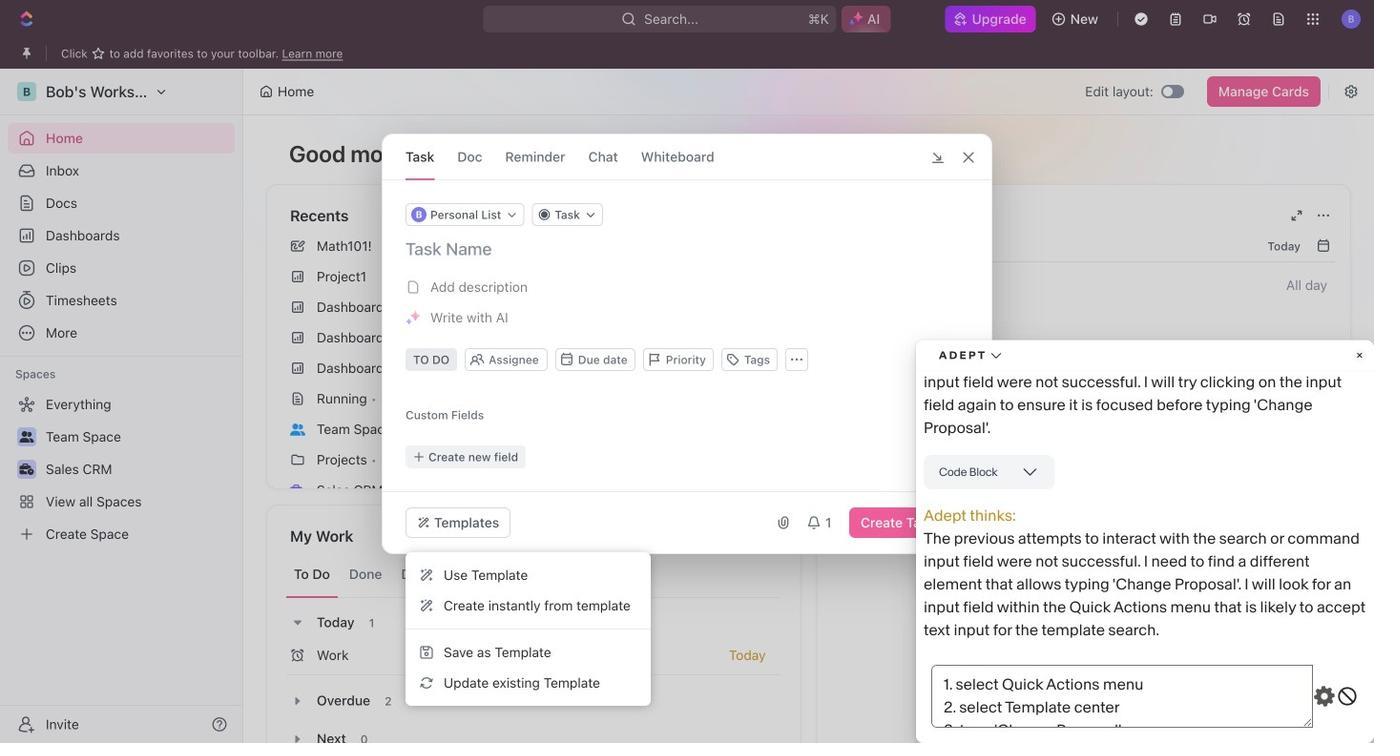 Task type: locate. For each thing, give the bounding box(es) containing it.
user group image
[[290, 424, 305, 436]]

dialog
[[382, 134, 993, 555]]

tab list
[[286, 552, 781, 598]]

business time image
[[290, 485, 305, 497]]

tree
[[8, 389, 235, 550]]



Task type: describe. For each thing, give the bounding box(es) containing it.
tree inside sidebar navigation
[[8, 389, 235, 550]]

Task Name text field
[[406, 238, 973, 261]]

sidebar navigation
[[0, 69, 243, 744]]



Task type: vqa. For each thing, say whether or not it's contained in the screenshot.
"dialog"
yes



